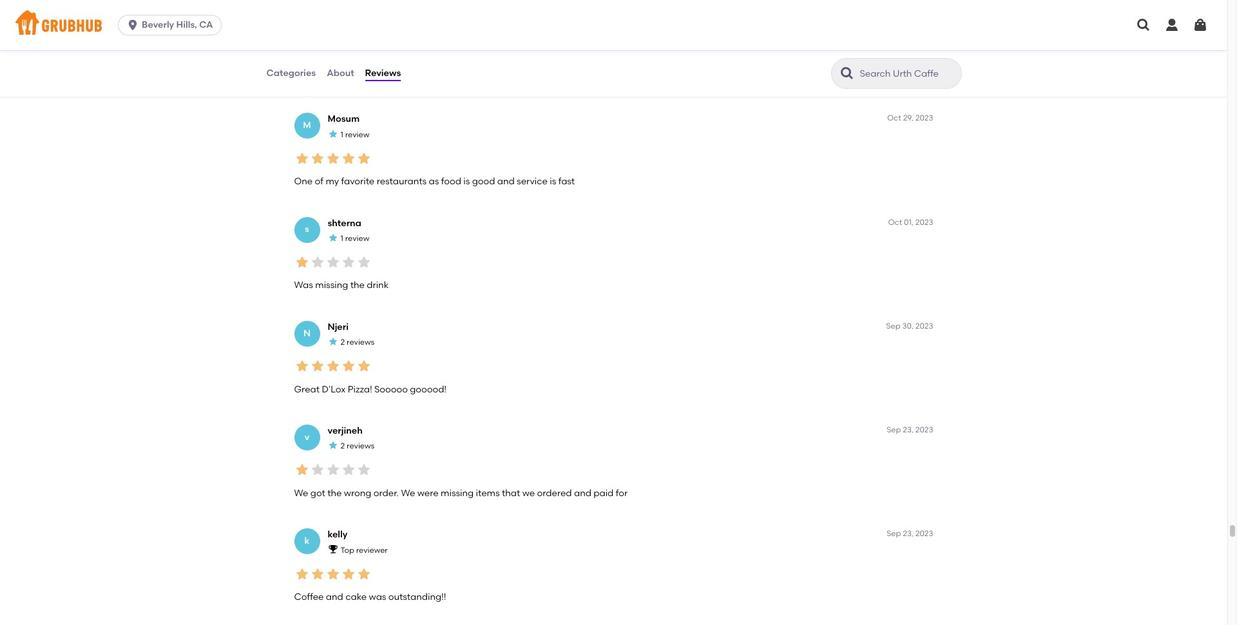 Task type: vqa. For each thing, say whether or not it's contained in the screenshot.
left MORE.
no



Task type: describe. For each thing, give the bounding box(es) containing it.
1 horizontal spatial missing
[[441, 488, 474, 499]]

1 vertical spatial were
[[418, 488, 439, 499]]

sooooo
[[375, 384, 408, 395]]

restaurants
[[377, 176, 427, 187]]

fast
[[559, 176, 575, 187]]

sep 30, 2023
[[887, 322, 934, 331]]

1 review for shterna
[[341, 234, 370, 243]]

Search Urth Caffe search field
[[859, 68, 958, 80]]

drink
[[367, 280, 389, 291]]

sep 23, 2023 for we got the wrong order. we were missing items that we ordered and paid for
[[887, 425, 934, 434]]

2 horizontal spatial svg image
[[1193, 17, 1209, 33]]

one
[[294, 176, 313, 187]]

reviews for verjineh
[[347, 442, 375, 451]]

categories button
[[266, 50, 317, 97]]

ca
[[199, 19, 213, 30]]

was
[[294, 280, 313, 291]]

large
[[412, 72, 435, 83]]

reviews button
[[365, 50, 402, 97]]

29,
[[904, 114, 914, 123]]

2 is from the left
[[550, 176, 557, 187]]

wrong
[[344, 488, 372, 499]]

pizza!
[[348, 384, 372, 395]]

great
[[294, 384, 320, 395]]

of
[[315, 176, 324, 187]]

reviews for njeri
[[347, 338, 375, 347]]

30,
[[903, 322, 914, 331]]

k
[[305, 536, 310, 547]]

1 we from the left
[[294, 488, 308, 499]]

i don't understand why the large drinks i ordered were only half full?
[[294, 72, 587, 83]]

good
[[472, 176, 495, 187]]

23, for we got the wrong order. we were missing items that we ordered and paid for
[[903, 425, 914, 434]]

don't
[[299, 72, 321, 83]]

that
[[502, 488, 521, 499]]

2023 for was missing the drink
[[916, 218, 934, 227]]

top
[[341, 546, 354, 555]]

2 horizontal spatial and
[[574, 488, 592, 499]]

search icon image
[[840, 66, 855, 81]]

1 i from the left
[[294, 72, 297, 83]]

2 i from the left
[[465, 72, 468, 83]]

mosum
[[328, 114, 360, 125]]

n
[[304, 328, 311, 339]]

was missing the drink
[[294, 280, 389, 291]]

gooood!
[[410, 384, 447, 395]]

outstanding!!
[[389, 592, 446, 603]]

about button
[[326, 50, 355, 97]]

2023 for one of my favorite restaurants as food is good and service is fast
[[916, 114, 934, 123]]

items
[[476, 488, 500, 499]]

favorite
[[341, 176, 375, 187]]

we got the wrong order. we were missing items that we ordered and paid for
[[294, 488, 628, 499]]

0 vertical spatial the
[[396, 72, 410, 83]]

sep 23, 2023 for coffee and cake was outstanding!!
[[887, 529, 934, 538]]

01,
[[905, 218, 914, 227]]



Task type: locate. For each thing, give the bounding box(es) containing it.
is left fast
[[550, 176, 557, 187]]

1 horizontal spatial were
[[507, 72, 528, 83]]

2 1 from the top
[[341, 234, 344, 243]]

sep for we got the wrong order. we were missing items that we ordered and paid for
[[887, 425, 902, 434]]

review for mosum
[[345, 130, 370, 139]]

svg image
[[1165, 17, 1181, 33], [1193, 17, 1209, 33], [126, 19, 139, 32]]

hills,
[[176, 19, 197, 30]]

the right got
[[328, 488, 342, 499]]

ordered right drinks
[[470, 72, 505, 83]]

my
[[326, 176, 339, 187]]

oct left 01,
[[889, 218, 903, 227]]

i
[[294, 72, 297, 83], [465, 72, 468, 83]]

review down shterna in the left of the page
[[345, 234, 370, 243]]

svg image
[[1137, 17, 1152, 33]]

oct
[[888, 114, 902, 123], [889, 218, 903, 227]]

top reviewer
[[341, 546, 388, 555]]

were right order.
[[418, 488, 439, 499]]

about
[[327, 68, 354, 79]]

categories
[[267, 68, 316, 79]]

the for shterna
[[351, 280, 365, 291]]

0 vertical spatial 23,
[[903, 425, 914, 434]]

0 vertical spatial 1 review
[[341, 130, 370, 139]]

0 vertical spatial ordered
[[470, 72, 505, 83]]

star icon image
[[294, 47, 310, 62], [310, 47, 325, 62], [325, 47, 341, 62], [341, 47, 356, 62], [356, 47, 372, 62], [328, 129, 338, 139], [294, 151, 310, 166], [310, 151, 325, 166], [325, 151, 341, 166], [341, 151, 356, 166], [356, 151, 372, 166], [328, 233, 338, 243], [294, 255, 310, 270], [310, 255, 325, 270], [325, 255, 341, 270], [341, 255, 356, 270], [356, 255, 372, 270], [328, 337, 338, 347], [294, 359, 310, 374], [310, 359, 325, 374], [325, 359, 341, 374], [341, 359, 356, 374], [356, 359, 372, 374], [328, 440, 338, 451], [294, 463, 310, 478], [310, 463, 325, 478], [325, 463, 341, 478], [341, 463, 356, 478], [356, 463, 372, 478], [294, 567, 310, 582], [310, 567, 325, 582], [325, 567, 341, 582], [341, 567, 356, 582], [356, 567, 372, 582]]

and right good
[[498, 176, 515, 187]]

1 vertical spatial oct
[[889, 218, 903, 227]]

1 horizontal spatial and
[[498, 176, 515, 187]]

review down mosum
[[345, 130, 370, 139]]

0 vertical spatial missing
[[315, 280, 348, 291]]

1 horizontal spatial i
[[465, 72, 468, 83]]

0 vertical spatial and
[[498, 176, 515, 187]]

23,
[[903, 425, 914, 434], [903, 529, 914, 538]]

full?
[[569, 72, 587, 83]]

2 reviews
[[341, 338, 375, 347], [341, 442, 375, 451]]

food
[[442, 176, 462, 187]]

2 reviews for njeri
[[341, 338, 375, 347]]

and left paid
[[574, 488, 592, 499]]

for
[[616, 488, 628, 499]]

1 reviews from the top
[[347, 338, 375, 347]]

1
[[341, 130, 344, 139], [341, 234, 344, 243]]

2023 for we got the wrong order. we were missing items that we ordered and paid for
[[916, 425, 934, 434]]

2 reviews down njeri
[[341, 338, 375, 347]]

we left got
[[294, 488, 308, 499]]

were
[[507, 72, 528, 83], [418, 488, 439, 499]]

4 2023 from the top
[[916, 425, 934, 434]]

2 2 reviews from the top
[[341, 442, 375, 451]]

1 23, from the top
[[903, 425, 914, 434]]

0 horizontal spatial ordered
[[470, 72, 505, 83]]

oct 01, 2023
[[889, 218, 934, 227]]

coffee and cake was outstanding!!
[[294, 592, 446, 603]]

reviews down njeri
[[347, 338, 375, 347]]

1 vertical spatial 2
[[341, 442, 345, 451]]

1 vertical spatial ordered
[[537, 488, 572, 499]]

beverly hills, ca
[[142, 19, 213, 30]]

0 horizontal spatial i
[[294, 72, 297, 83]]

1 horizontal spatial ordered
[[537, 488, 572, 499]]

half
[[550, 72, 567, 83]]

only
[[530, 72, 548, 83]]

1 vertical spatial review
[[345, 234, 370, 243]]

1 is from the left
[[464, 176, 470, 187]]

2 vertical spatial sep
[[887, 529, 902, 538]]

0 vertical spatial 2 reviews
[[341, 338, 375, 347]]

the left 'drink'
[[351, 280, 365, 291]]

1 vertical spatial 23,
[[903, 529, 914, 538]]

the
[[396, 72, 410, 83], [351, 280, 365, 291], [328, 488, 342, 499]]

2 down njeri
[[341, 338, 345, 347]]

sep
[[887, 322, 901, 331], [887, 425, 902, 434], [887, 529, 902, 538]]

1 1 review from the top
[[341, 130, 370, 139]]

2 1 review from the top
[[341, 234, 370, 243]]

2 we from the left
[[401, 488, 415, 499]]

1 vertical spatial 1
[[341, 234, 344, 243]]

0 horizontal spatial we
[[294, 488, 308, 499]]

as
[[429, 176, 439, 187]]

1 2 from the top
[[341, 338, 345, 347]]

2 reviews down verjineh
[[341, 442, 375, 451]]

verjineh
[[328, 425, 363, 436]]

1 down mosum
[[341, 130, 344, 139]]

0 vertical spatial 1
[[341, 130, 344, 139]]

reviews down verjineh
[[347, 442, 375, 451]]

i left don't
[[294, 72, 297, 83]]

1 vertical spatial 1 review
[[341, 234, 370, 243]]

0 horizontal spatial missing
[[315, 280, 348, 291]]

2 23, from the top
[[903, 529, 914, 538]]

0 vertical spatial were
[[507, 72, 528, 83]]

and left cake
[[326, 592, 344, 603]]

paid
[[594, 488, 614, 499]]

drinks
[[437, 72, 463, 83]]

1 review from the top
[[345, 130, 370, 139]]

we
[[523, 488, 535, 499]]

1 review down shterna in the left of the page
[[341, 234, 370, 243]]

0 vertical spatial reviews
[[347, 338, 375, 347]]

2 2023 from the top
[[916, 218, 934, 227]]

reviews
[[365, 68, 401, 79]]

2 for verjineh
[[341, 442, 345, 451]]

and
[[498, 176, 515, 187], [574, 488, 592, 499], [326, 592, 344, 603]]

0 horizontal spatial were
[[418, 488, 439, 499]]

shterna
[[328, 218, 362, 229]]

1 horizontal spatial the
[[351, 280, 365, 291]]

0 horizontal spatial svg image
[[126, 19, 139, 32]]

1 vertical spatial 2 reviews
[[341, 442, 375, 451]]

5 2023 from the top
[[916, 529, 934, 538]]

1 vertical spatial the
[[351, 280, 365, 291]]

oct for was missing the drink
[[889, 218, 903, 227]]

1 vertical spatial reviews
[[347, 442, 375, 451]]

1 review down mosum
[[341, 130, 370, 139]]

great d'lox pizza! sooooo gooood!
[[294, 384, 447, 395]]

2 vertical spatial the
[[328, 488, 342, 499]]

main navigation navigation
[[0, 0, 1228, 50]]

is
[[464, 176, 470, 187], [550, 176, 557, 187]]

1 vertical spatial sep
[[887, 425, 902, 434]]

missing right was
[[315, 280, 348, 291]]

one of my favorite restaurants as food is good and service is fast
[[294, 176, 575, 187]]

1 2023 from the top
[[916, 114, 934, 123]]

2 2 from the top
[[341, 442, 345, 451]]

1 horizontal spatial is
[[550, 176, 557, 187]]

njeri
[[328, 322, 349, 333]]

beverly hills, ca button
[[118, 15, 227, 35]]

0 horizontal spatial the
[[328, 488, 342, 499]]

review for shterna
[[345, 234, 370, 243]]

2 horizontal spatial the
[[396, 72, 410, 83]]

0 horizontal spatial is
[[464, 176, 470, 187]]

we right order.
[[401, 488, 415, 499]]

1 horizontal spatial svg image
[[1165, 17, 1181, 33]]

why
[[376, 72, 394, 83]]

2 down verjineh
[[341, 442, 345, 451]]

23, for coffee and cake was outstanding!!
[[903, 529, 914, 538]]

s
[[305, 224, 309, 235]]

reviewer
[[356, 546, 388, 555]]

0 vertical spatial sep 23, 2023
[[887, 425, 934, 434]]

we
[[294, 488, 308, 499], [401, 488, 415, 499]]

1 for mosum
[[341, 130, 344, 139]]

1 review
[[341, 130, 370, 139], [341, 234, 370, 243]]

2 review from the top
[[345, 234, 370, 243]]

3 2023 from the top
[[916, 322, 934, 331]]

1 horizontal spatial we
[[401, 488, 415, 499]]

oct for one of my favorite restaurants as food is good and service is fast
[[888, 114, 902, 123]]

cake
[[346, 592, 367, 603]]

understand
[[323, 72, 374, 83]]

2 reviews from the top
[[347, 442, 375, 451]]

ordered
[[470, 72, 505, 83], [537, 488, 572, 499]]

i right drinks
[[465, 72, 468, 83]]

1 sep 23, 2023 from the top
[[887, 425, 934, 434]]

is right food
[[464, 176, 470, 187]]

sep for coffee and cake was outstanding!!
[[887, 529, 902, 538]]

reviews
[[347, 338, 375, 347], [347, 442, 375, 451]]

were left only
[[507, 72, 528, 83]]

review
[[345, 130, 370, 139], [345, 234, 370, 243]]

was
[[369, 592, 387, 603]]

1 down shterna in the left of the page
[[341, 234, 344, 243]]

2023
[[916, 114, 934, 123], [916, 218, 934, 227], [916, 322, 934, 331], [916, 425, 934, 434], [916, 529, 934, 538]]

0 horizontal spatial and
[[326, 592, 344, 603]]

oct left 29,
[[888, 114, 902, 123]]

1 for shterna
[[341, 234, 344, 243]]

2 vertical spatial and
[[326, 592, 344, 603]]

0 vertical spatial oct
[[888, 114, 902, 123]]

svg image inside beverly hills, ca button
[[126, 19, 139, 32]]

1 vertical spatial and
[[574, 488, 592, 499]]

1 vertical spatial missing
[[441, 488, 474, 499]]

1 1 from the top
[[341, 130, 344, 139]]

2023 for coffee and cake was outstanding!!
[[916, 529, 934, 538]]

0 vertical spatial sep
[[887, 322, 901, 331]]

order.
[[374, 488, 399, 499]]

sep for great d'lox pizza! sooooo gooood!
[[887, 322, 901, 331]]

kelly
[[328, 529, 348, 540]]

1 review for mosum
[[341, 130, 370, 139]]

trophy icon image
[[328, 544, 338, 555]]

ordered right we
[[537, 488, 572, 499]]

sep 23, 2023
[[887, 425, 934, 434], [887, 529, 934, 538]]

2 sep 23, 2023 from the top
[[887, 529, 934, 538]]

2
[[341, 338, 345, 347], [341, 442, 345, 451]]

0 vertical spatial review
[[345, 130, 370, 139]]

1 vertical spatial sep 23, 2023
[[887, 529, 934, 538]]

d'lox
[[322, 384, 346, 395]]

0 vertical spatial 2
[[341, 338, 345, 347]]

coffee
[[294, 592, 324, 603]]

oct 29, 2023
[[888, 114, 934, 123]]

the right "why"
[[396, 72, 410, 83]]

m
[[303, 120, 311, 131]]

2 for njeri
[[341, 338, 345, 347]]

1 2 reviews from the top
[[341, 338, 375, 347]]

missing left 'items'
[[441, 488, 474, 499]]

2 reviews for verjineh
[[341, 442, 375, 451]]

got
[[311, 488, 326, 499]]

missing
[[315, 280, 348, 291], [441, 488, 474, 499]]

2023 for great d'lox pizza! sooooo gooood!
[[916, 322, 934, 331]]

service
[[517, 176, 548, 187]]

v
[[305, 432, 310, 443]]

beverly
[[142, 19, 174, 30]]

the for verjineh
[[328, 488, 342, 499]]



